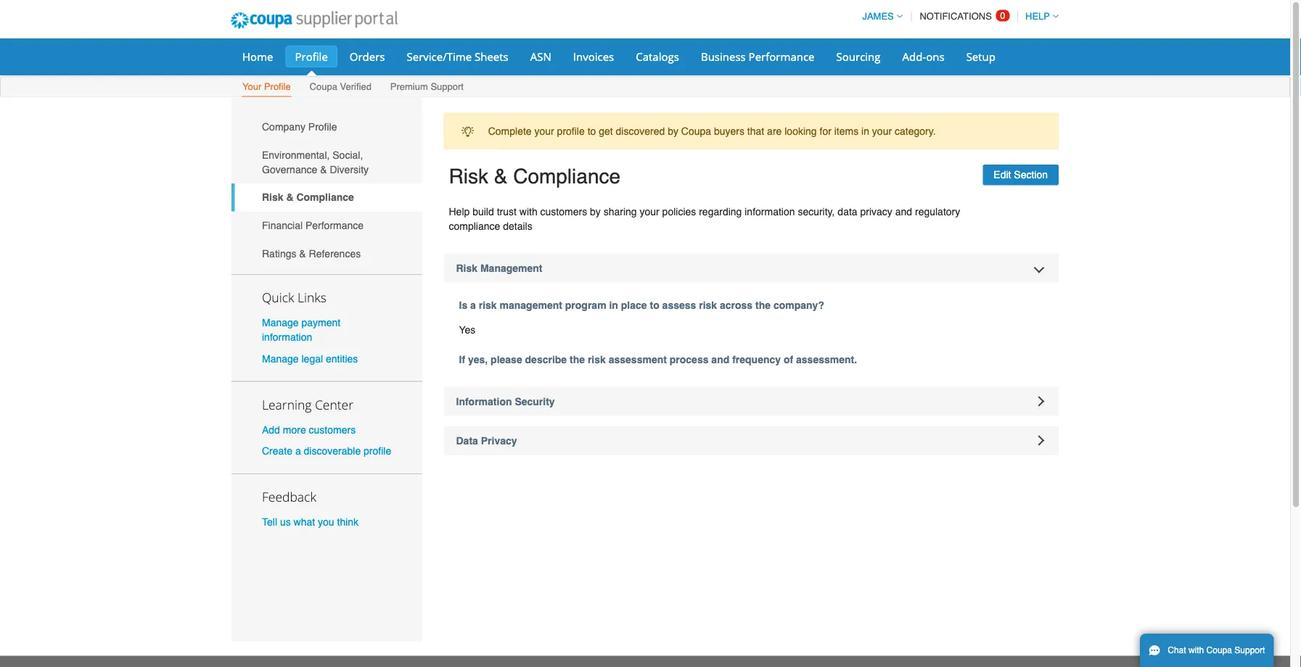 Task type: describe. For each thing, give the bounding box(es) containing it.
risk & compliance link
[[232, 184, 422, 212]]

please
[[491, 354, 522, 365]]

orders link
[[340, 46, 394, 68]]

1 vertical spatial risk
[[262, 192, 283, 203]]

data privacy heading
[[444, 426, 1059, 455]]

profile inside alert
[[557, 125, 585, 137]]

data privacy button
[[444, 426, 1059, 455]]

coupa inside button
[[1207, 646, 1232, 656]]

james link
[[856, 11, 903, 22]]

premium support
[[390, 81, 464, 92]]

that
[[748, 125, 764, 137]]

profile link
[[286, 46, 337, 68]]

learning
[[262, 396, 312, 413]]

to inside alert
[[588, 125, 596, 137]]

service/time
[[407, 49, 472, 64]]

financial performance
[[262, 220, 364, 231]]

0 horizontal spatial in
[[609, 299, 618, 311]]

environmental, social, governance & diversity link
[[232, 141, 422, 184]]

company
[[262, 121, 306, 133]]

assess
[[662, 299, 696, 311]]

risk management heading
[[444, 254, 1059, 283]]

policies
[[662, 206, 696, 217]]

privacy
[[860, 206, 893, 217]]

coupa inside alert
[[681, 125, 711, 137]]

add-ons link
[[893, 46, 954, 68]]

build
[[473, 206, 494, 217]]

0 horizontal spatial and
[[712, 354, 730, 365]]

help for help build trust with customers by sharing your policies regarding information security, data privacy and regulatory compliance details
[[449, 206, 470, 217]]

a for is
[[470, 299, 476, 311]]

financial
[[262, 220, 303, 231]]

assessment.
[[796, 354, 857, 365]]

create a discoverable profile link
[[262, 445, 391, 457]]

home
[[242, 49, 273, 64]]

0 horizontal spatial coupa
[[310, 81, 337, 92]]

navigation containing notifications 0
[[856, 2, 1059, 30]]

1 horizontal spatial risk & compliance
[[449, 165, 621, 188]]

company profile link
[[232, 113, 422, 141]]

1 horizontal spatial risk
[[588, 354, 606, 365]]

help build trust with customers by sharing your policies regarding information security, data privacy and regulatory compliance details
[[449, 206, 960, 232]]

yes
[[459, 324, 476, 336]]

management
[[500, 299, 562, 311]]

ons
[[926, 49, 945, 64]]

tell
[[262, 517, 277, 528]]

complete
[[488, 125, 532, 137]]

service/time sheets link
[[397, 46, 518, 68]]

governance
[[262, 164, 317, 175]]

management
[[480, 262, 543, 274]]

discoverable
[[304, 445, 361, 457]]

are
[[767, 125, 782, 137]]

environmental,
[[262, 149, 330, 161]]

setup link
[[957, 46, 1005, 68]]

chat with coupa support button
[[1140, 634, 1274, 668]]

ratings
[[262, 248, 296, 259]]

add-
[[903, 49, 926, 64]]

0 horizontal spatial the
[[570, 354, 585, 365]]

sharing
[[604, 206, 637, 217]]

security,
[[798, 206, 835, 217]]

asn link
[[521, 46, 561, 68]]

feedback
[[262, 489, 316, 506]]

your inside help build trust with customers by sharing your policies regarding information security, data privacy and regulatory compliance details
[[640, 206, 660, 217]]

0 horizontal spatial your
[[535, 125, 554, 137]]

security
[[515, 396, 555, 408]]

sourcing
[[837, 49, 881, 64]]

add
[[262, 424, 280, 436]]

privacy
[[481, 435, 517, 447]]

tell us what you think button
[[262, 515, 359, 530]]

invoices link
[[564, 46, 624, 68]]

of
[[784, 354, 793, 365]]

social,
[[333, 149, 363, 161]]

help for help
[[1026, 11, 1050, 22]]

legal
[[302, 353, 323, 365]]

complete your profile to get discovered by coupa buyers that are looking for items in your category.
[[488, 125, 936, 137]]

yes,
[[468, 354, 488, 365]]

performance for financial performance
[[306, 220, 364, 231]]

2 horizontal spatial your
[[872, 125, 892, 137]]

edit section link
[[983, 165, 1059, 185]]

looking
[[785, 125, 817, 137]]

sourcing link
[[827, 46, 890, 68]]

customers inside help build trust with customers by sharing your policies regarding information security, data privacy and regulatory compliance details
[[540, 206, 587, 217]]

& up trust on the top of the page
[[494, 165, 508, 188]]

1 vertical spatial to
[[650, 299, 660, 311]]

section
[[1014, 169, 1048, 181]]

financial performance link
[[232, 212, 422, 240]]

help link
[[1019, 11, 1059, 22]]

ratings & references
[[262, 248, 361, 259]]

create a discoverable profile
[[262, 445, 391, 457]]

information security heading
[[444, 387, 1059, 416]]

catalogs link
[[627, 46, 689, 68]]

compliance inside the risk & compliance link
[[296, 192, 354, 203]]

get
[[599, 125, 613, 137]]

0 horizontal spatial profile
[[364, 445, 391, 457]]

1 vertical spatial risk & compliance
[[262, 192, 354, 203]]

information security button
[[444, 387, 1059, 416]]

premium support link
[[390, 78, 465, 97]]

sheets
[[475, 49, 509, 64]]

your
[[242, 81, 262, 92]]

data
[[456, 435, 478, 447]]



Task type: locate. For each thing, give the bounding box(es) containing it.
coupa
[[310, 81, 337, 92], [681, 125, 711, 137], [1207, 646, 1232, 656]]

0 horizontal spatial information
[[262, 332, 312, 343]]

compliance
[[513, 165, 621, 188], [296, 192, 354, 203]]

manage for manage legal entities
[[262, 353, 299, 365]]

by inside alert
[[668, 125, 679, 137]]

0 horizontal spatial by
[[590, 206, 601, 217]]

navigation
[[856, 2, 1059, 30]]

profile left get
[[557, 125, 585, 137]]

1 vertical spatial profile
[[364, 445, 391, 457]]

add more customers link
[[262, 424, 356, 436]]

a right is
[[470, 299, 476, 311]]

tell us what you think
[[262, 517, 359, 528]]

0
[[1000, 10, 1006, 21]]

& left diversity
[[320, 164, 327, 175]]

1 vertical spatial and
[[712, 354, 730, 365]]

coupa supplier portal image
[[221, 2, 408, 38]]

1 horizontal spatial information
[[745, 206, 795, 217]]

1 vertical spatial by
[[590, 206, 601, 217]]

risk & compliance up financial performance
[[262, 192, 354, 203]]

1 vertical spatial in
[[609, 299, 618, 311]]

1 vertical spatial information
[[262, 332, 312, 343]]

risk up financial
[[262, 192, 283, 203]]

process
[[670, 354, 709, 365]]

asn
[[530, 49, 551, 64]]

2 manage from the top
[[262, 353, 299, 365]]

in left place
[[609, 299, 618, 311]]

performance right business
[[749, 49, 815, 64]]

1 vertical spatial a
[[295, 445, 301, 457]]

0 vertical spatial coupa
[[310, 81, 337, 92]]

help up compliance
[[449, 206, 470, 217]]

profile right discoverable
[[364, 445, 391, 457]]

the right describe
[[570, 354, 585, 365]]

your left category.
[[872, 125, 892, 137]]

performance for business performance
[[749, 49, 815, 64]]

0 horizontal spatial help
[[449, 206, 470, 217]]

across
[[720, 299, 753, 311]]

details
[[503, 220, 533, 232]]

in
[[862, 125, 870, 137], [609, 299, 618, 311]]

profile up environmental, social, governance & diversity link
[[308, 121, 337, 133]]

program
[[565, 299, 606, 311]]

add more customers
[[262, 424, 356, 436]]

0 vertical spatial customers
[[540, 206, 587, 217]]

1 vertical spatial profile
[[264, 81, 291, 92]]

complete your profile to get discovered by coupa buyers that are looking for items in your category. alert
[[444, 113, 1059, 149]]

discovered
[[616, 125, 665, 137]]

1 horizontal spatial customers
[[540, 206, 587, 217]]

compliance down get
[[513, 165, 621, 188]]

in inside alert
[[862, 125, 870, 137]]

with up details
[[520, 206, 538, 217]]

profile
[[557, 125, 585, 137], [364, 445, 391, 457]]

performance
[[749, 49, 815, 64], [306, 220, 364, 231]]

0 vertical spatial support
[[431, 81, 464, 92]]

risk up build
[[449, 165, 488, 188]]

1 vertical spatial support
[[1235, 646, 1265, 656]]

risk & compliance up trust on the top of the page
[[449, 165, 621, 188]]

compliance up "financial performance" link
[[296, 192, 354, 203]]

manage legal entities
[[262, 353, 358, 365]]

add-ons
[[903, 49, 945, 64]]

1 horizontal spatial in
[[862, 125, 870, 137]]

0 horizontal spatial a
[[295, 445, 301, 457]]

manage legal entities link
[[262, 353, 358, 365]]

service/time sheets
[[407, 49, 509, 64]]

help inside help build trust with customers by sharing your policies regarding information security, data privacy and regulatory compliance details
[[449, 206, 470, 217]]

and inside help build trust with customers by sharing your policies regarding information security, data privacy and regulatory compliance details
[[895, 206, 912, 217]]

you
[[318, 517, 334, 528]]

1 vertical spatial performance
[[306, 220, 364, 231]]

customers up discoverable
[[309, 424, 356, 436]]

2 vertical spatial risk
[[456, 262, 478, 274]]

think
[[337, 517, 359, 528]]

0 horizontal spatial support
[[431, 81, 464, 92]]

information inside manage payment information
[[262, 332, 312, 343]]

1 horizontal spatial profile
[[557, 125, 585, 137]]

1 horizontal spatial performance
[[749, 49, 815, 64]]

by right "discovered"
[[668, 125, 679, 137]]

notifications
[[920, 11, 992, 22]]

edit
[[994, 169, 1011, 181]]

profile for company profile
[[308, 121, 337, 133]]

0 horizontal spatial risk & compliance
[[262, 192, 354, 203]]

setup
[[967, 49, 996, 64]]

for
[[820, 125, 832, 137]]

home link
[[233, 46, 283, 68]]

references
[[309, 248, 361, 259]]

& inside environmental, social, governance & diversity
[[320, 164, 327, 175]]

performance up references
[[306, 220, 364, 231]]

0 vertical spatial the
[[756, 299, 771, 311]]

2 horizontal spatial coupa
[[1207, 646, 1232, 656]]

0 vertical spatial and
[[895, 206, 912, 217]]

& right ratings
[[299, 248, 306, 259]]

0 vertical spatial to
[[588, 125, 596, 137]]

your profile link
[[242, 78, 292, 97]]

manage payment information
[[262, 317, 341, 343]]

0 horizontal spatial with
[[520, 206, 538, 217]]

assessment
[[609, 354, 667, 365]]

0 vertical spatial information
[[745, 206, 795, 217]]

manage payment information link
[[262, 317, 341, 343]]

profile for your profile
[[264, 81, 291, 92]]

with right chat
[[1189, 646, 1204, 656]]

1 horizontal spatial and
[[895, 206, 912, 217]]

by left sharing
[[590, 206, 601, 217]]

0 vertical spatial in
[[862, 125, 870, 137]]

coupa left verified
[[310, 81, 337, 92]]

a right create
[[295, 445, 301, 457]]

1 vertical spatial coupa
[[681, 125, 711, 137]]

1 vertical spatial compliance
[[296, 192, 354, 203]]

1 vertical spatial with
[[1189, 646, 1204, 656]]

describe
[[525, 354, 567, 365]]

if
[[459, 354, 465, 365]]

support inside button
[[1235, 646, 1265, 656]]

profile down coupa supplier portal image
[[295, 49, 328, 64]]

profile
[[295, 49, 328, 64], [264, 81, 291, 92], [308, 121, 337, 133]]

profile right your
[[264, 81, 291, 92]]

& down governance at the top left of the page
[[286, 192, 294, 203]]

a
[[470, 299, 476, 311], [295, 445, 301, 457]]

1 horizontal spatial help
[[1026, 11, 1050, 22]]

chat with coupa support
[[1168, 646, 1265, 656]]

coupa right chat
[[1207, 646, 1232, 656]]

1 vertical spatial manage
[[262, 353, 299, 365]]

0 vertical spatial risk
[[449, 165, 488, 188]]

manage left the legal in the left bottom of the page
[[262, 353, 299, 365]]

center
[[315, 396, 354, 413]]

information up 'manage legal entities' link
[[262, 332, 312, 343]]

0 vertical spatial performance
[[749, 49, 815, 64]]

information inside help build trust with customers by sharing your policies regarding information security, data privacy and regulatory compliance details
[[745, 206, 795, 217]]

risk left assessment
[[588, 354, 606, 365]]

0 horizontal spatial performance
[[306, 220, 364, 231]]

more
[[283, 424, 306, 436]]

chat
[[1168, 646, 1186, 656]]

information left security, in the right of the page
[[745, 206, 795, 217]]

support
[[431, 81, 464, 92], [1235, 646, 1265, 656]]

1 vertical spatial customers
[[309, 424, 356, 436]]

risk left across
[[699, 299, 717, 311]]

0 horizontal spatial risk
[[479, 299, 497, 311]]

quick
[[262, 289, 294, 306]]

links
[[298, 289, 327, 306]]

information security
[[456, 396, 555, 408]]

trust
[[497, 206, 517, 217]]

1 horizontal spatial your
[[640, 206, 660, 217]]

information
[[456, 396, 512, 408]]

1 horizontal spatial a
[[470, 299, 476, 311]]

0 vertical spatial compliance
[[513, 165, 621, 188]]

business performance link
[[692, 46, 824, 68]]

regarding
[[699, 206, 742, 217]]

risk up is
[[456, 262, 478, 274]]

coupa verified
[[310, 81, 372, 92]]

1 vertical spatial help
[[449, 206, 470, 217]]

the
[[756, 299, 771, 311], [570, 354, 585, 365]]

and right privacy
[[895, 206, 912, 217]]

a for create
[[295, 445, 301, 457]]

0 vertical spatial by
[[668, 125, 679, 137]]

regulatory
[[915, 206, 960, 217]]

manage for manage payment information
[[262, 317, 299, 329]]

1 horizontal spatial by
[[668, 125, 679, 137]]

your right sharing
[[640, 206, 660, 217]]

buyers
[[714, 125, 745, 137]]

help right 0
[[1026, 11, 1050, 22]]

james
[[863, 11, 894, 22]]

and right process on the right bottom of the page
[[712, 354, 730, 365]]

0 horizontal spatial compliance
[[296, 192, 354, 203]]

data
[[838, 206, 858, 217]]

manage down the quick
[[262, 317, 299, 329]]

company profile
[[262, 121, 337, 133]]

1 horizontal spatial the
[[756, 299, 771, 311]]

the right across
[[756, 299, 771, 311]]

your profile
[[242, 81, 291, 92]]

risk inside dropdown button
[[456, 262, 478, 274]]

1 manage from the top
[[262, 317, 299, 329]]

to left get
[[588, 125, 596, 137]]

0 vertical spatial a
[[470, 299, 476, 311]]

coupa verified link
[[309, 78, 372, 97]]

manage inside manage payment information
[[262, 317, 299, 329]]

environmental, social, governance & diversity
[[262, 149, 369, 175]]

2 vertical spatial profile
[[308, 121, 337, 133]]

company?
[[774, 299, 825, 311]]

with inside button
[[1189, 646, 1204, 656]]

1 horizontal spatial with
[[1189, 646, 1204, 656]]

your right complete
[[535, 125, 554, 137]]

2 horizontal spatial risk
[[699, 299, 717, 311]]

0 vertical spatial help
[[1026, 11, 1050, 22]]

1 horizontal spatial compliance
[[513, 165, 621, 188]]

by inside help build trust with customers by sharing your policies regarding information security, data privacy and regulatory compliance details
[[590, 206, 601, 217]]

in right the 'items'
[[862, 125, 870, 137]]

is
[[459, 299, 468, 311]]

1 horizontal spatial coupa
[[681, 125, 711, 137]]

items
[[835, 125, 859, 137]]

1 vertical spatial the
[[570, 354, 585, 365]]

0 horizontal spatial to
[[588, 125, 596, 137]]

1 horizontal spatial support
[[1235, 646, 1265, 656]]

diversity
[[330, 164, 369, 175]]

with
[[520, 206, 538, 217], [1189, 646, 1204, 656]]

coupa left buyers
[[681, 125, 711, 137]]

quick links
[[262, 289, 327, 306]]

customers
[[540, 206, 587, 217], [309, 424, 356, 436]]

help
[[1026, 11, 1050, 22], [449, 206, 470, 217]]

compliance
[[449, 220, 500, 232]]

0 vertical spatial profile
[[295, 49, 328, 64]]

2 vertical spatial coupa
[[1207, 646, 1232, 656]]

is a risk management program in place to assess risk across the company?
[[459, 299, 825, 311]]

business performance
[[701, 49, 815, 64]]

to right place
[[650, 299, 660, 311]]

0 vertical spatial with
[[520, 206, 538, 217]]

risk right is
[[479, 299, 497, 311]]

1 horizontal spatial to
[[650, 299, 660, 311]]

business
[[701, 49, 746, 64]]

0 vertical spatial risk & compliance
[[449, 165, 621, 188]]

customers left sharing
[[540, 206, 587, 217]]

with inside help build trust with customers by sharing your policies regarding information security, data privacy and regulatory compliance details
[[520, 206, 538, 217]]

0 vertical spatial manage
[[262, 317, 299, 329]]

if yes, please describe the risk assessment process and frequency of assessment.
[[459, 354, 857, 365]]

what
[[294, 517, 315, 528]]

0 horizontal spatial customers
[[309, 424, 356, 436]]

0 vertical spatial profile
[[557, 125, 585, 137]]



Task type: vqa. For each thing, say whether or not it's contained in the screenshot.
Spend
no



